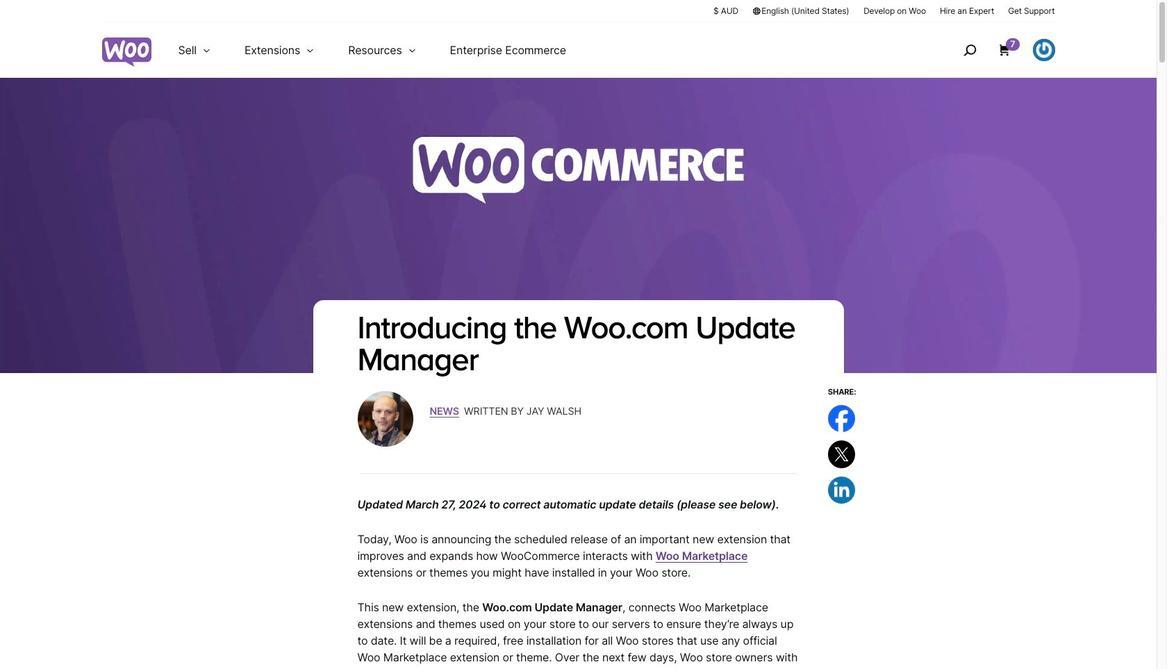 Task type: locate. For each thing, give the bounding box(es) containing it.
open account menu image
[[1033, 39, 1055, 61]]



Task type: describe. For each thing, give the bounding box(es) containing it.
search image
[[959, 39, 981, 61]]

service navigation menu element
[[934, 27, 1055, 73]]



Task type: vqa. For each thing, say whether or not it's contained in the screenshot.
Gravatar Image
no



